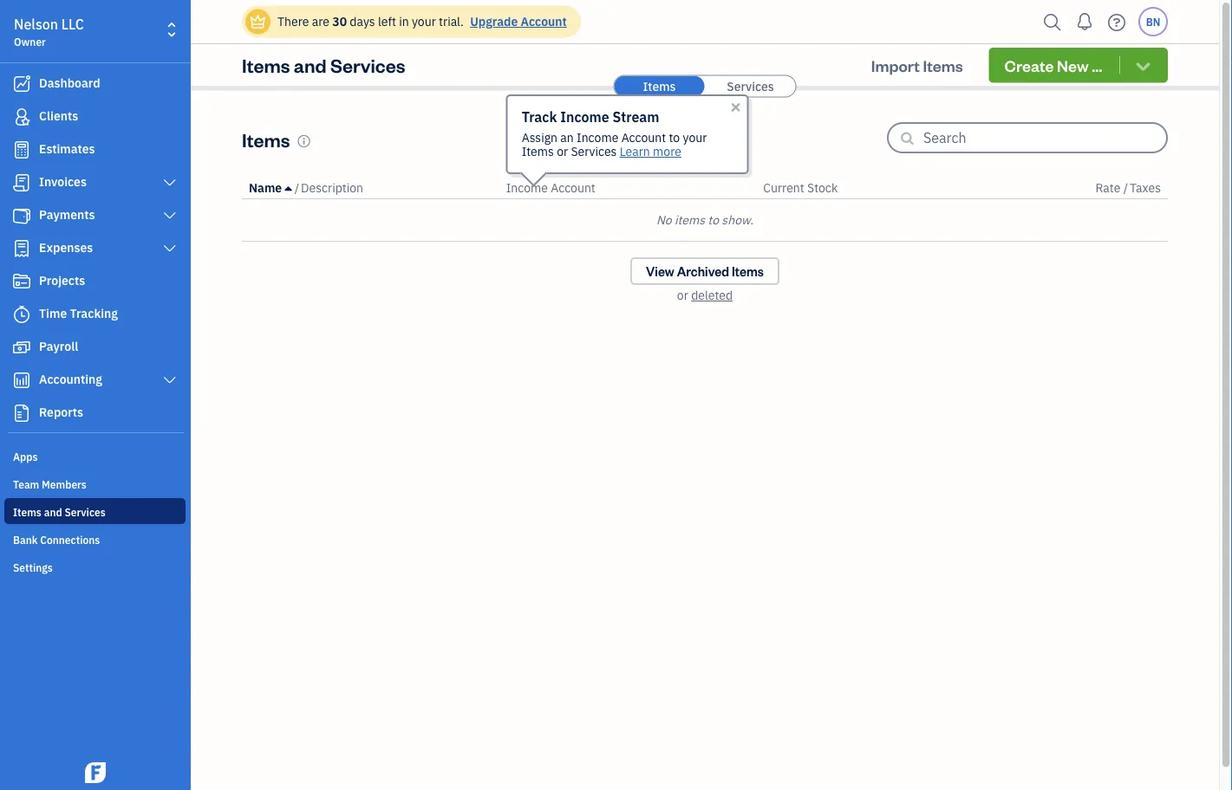 Task type: describe. For each thing, give the bounding box(es) containing it.
items inside assign an income account to your items or services
[[522, 144, 554, 160]]

services inside assign an income account to your items or services
[[571, 144, 617, 160]]

view
[[646, 263, 674, 280]]

taxes
[[1130, 180, 1161, 196]]

chevron large down image
[[162, 242, 178, 256]]

report image
[[11, 405, 32, 422]]

to inside assign an income account to your items or services
[[669, 130, 680, 146]]

1 / from the left
[[295, 180, 299, 196]]

create new … button
[[989, 48, 1168, 83]]

create
[[1005, 55, 1054, 75]]

bank
[[13, 533, 38, 547]]

archived
[[677, 263, 729, 280]]

clients link
[[4, 101, 186, 133]]

import
[[871, 55, 920, 75]]

assign
[[522, 130, 558, 146]]

items
[[675, 212, 705, 228]]

assign an income account to your items or services
[[522, 130, 707, 160]]

projects
[[39, 273, 85, 289]]

there are 30 days left in your trial. upgrade account
[[278, 13, 567, 29]]

dashboard
[[39, 75, 100, 91]]

team members
[[13, 478, 87, 492]]

info image
[[297, 134, 311, 148]]

are
[[312, 13, 329, 29]]

projects link
[[4, 266, 186, 297]]

name
[[249, 180, 282, 196]]

in
[[399, 13, 409, 29]]

2 / from the left
[[1124, 180, 1128, 196]]

view archived items link
[[631, 258, 780, 285]]

income inside assign an income account to your items or services
[[577, 130, 619, 146]]

1 horizontal spatial to
[[708, 212, 719, 228]]

bn
[[1146, 15, 1161, 29]]

caretup image
[[285, 181, 292, 195]]

timer image
[[11, 306, 32, 323]]

or inside view archived items or deleted
[[677, 287, 688, 304]]

or inside assign an income account to your items or services
[[557, 144, 568, 160]]

time tracking link
[[4, 299, 186, 330]]

create new … button
[[989, 48, 1168, 83]]

your inside assign an income account to your items or services
[[683, 130, 707, 146]]

time
[[39, 306, 67, 322]]

stream
[[613, 108, 659, 126]]

payments link
[[4, 200, 186, 232]]

trial.
[[439, 13, 464, 29]]

apps link
[[4, 443, 186, 469]]

current
[[763, 180, 805, 196]]

rate
[[1096, 180, 1121, 196]]

more
[[653, 144, 682, 160]]

tracking
[[70, 306, 118, 322]]

current stock link
[[763, 180, 838, 196]]

rate link
[[1096, 180, 1124, 196]]

services inside items and services "link"
[[65, 506, 106, 519]]

chevron large down image for accounting
[[162, 374, 178, 388]]

team members link
[[4, 471, 186, 497]]

owner
[[14, 35, 46, 49]]

time tracking
[[39, 306, 118, 322]]

settings
[[13, 561, 53, 575]]

items link
[[614, 76, 705, 97]]

services link
[[705, 76, 796, 97]]

stock
[[807, 180, 838, 196]]

0 vertical spatial items and services
[[242, 53, 405, 77]]

members
[[42, 478, 87, 492]]

left
[[378, 13, 396, 29]]

chevron large down image for invoices
[[162, 176, 178, 190]]

show.
[[722, 212, 754, 228]]

bank connections
[[13, 533, 100, 547]]

payroll link
[[4, 332, 186, 363]]

services inside services link
[[727, 78, 774, 94]]

payments
[[39, 207, 95, 223]]

estimates link
[[4, 134, 186, 166]]

payment image
[[11, 207, 32, 225]]

learn more link
[[620, 144, 682, 160]]

…
[[1092, 55, 1103, 75]]

30
[[332, 13, 347, 29]]

services down days
[[330, 53, 405, 77]]

dashboard link
[[4, 69, 186, 100]]

items inside import items button
[[923, 55, 963, 75]]

items inside view archived items or deleted
[[732, 263, 764, 280]]

track
[[522, 108, 557, 126]]

no
[[656, 212, 672, 228]]

notifications image
[[1071, 4, 1099, 39]]

chart image
[[11, 372, 32, 389]]

payroll
[[39, 339, 78, 355]]

client image
[[11, 108, 32, 126]]

project image
[[11, 273, 32, 291]]



Task type: vqa. For each thing, say whether or not it's contained in the screenshot.
the bottommost Account
yes



Task type: locate. For each thing, give the bounding box(es) containing it.
track income stream
[[522, 108, 659, 126]]

llc
[[61, 15, 84, 33]]

items and services down are
[[242, 53, 405, 77]]

account down stream
[[621, 130, 666, 146]]

Search text field
[[924, 124, 1166, 152]]

items and services
[[242, 53, 405, 77], [13, 506, 106, 519]]

items up stream
[[643, 78, 676, 94]]

clients
[[39, 108, 78, 124]]

reports
[[39, 405, 83, 421]]

1 horizontal spatial items and services
[[242, 53, 405, 77]]

your right in
[[412, 13, 436, 29]]

dashboard image
[[11, 75, 32, 93]]

2 vertical spatial income
[[506, 180, 548, 196]]

and
[[294, 53, 327, 77], [44, 506, 62, 519]]

and down team members
[[44, 506, 62, 519]]

estimate image
[[11, 141, 32, 159]]

invoices link
[[4, 167, 186, 199]]

account right the upgrade
[[521, 13, 567, 29]]

0 vertical spatial chevron large down image
[[162, 176, 178, 190]]

income account
[[506, 180, 596, 196]]

chevron large down image
[[162, 176, 178, 190], [162, 209, 178, 223], [162, 374, 178, 388]]

accounting link
[[4, 365, 186, 396]]

1 horizontal spatial your
[[683, 130, 707, 146]]

0 vertical spatial account
[[521, 13, 567, 29]]

items and services link
[[4, 499, 186, 525]]

0 horizontal spatial to
[[669, 130, 680, 146]]

chevron large down image inside invoices link
[[162, 176, 178, 190]]

search image
[[1039, 9, 1067, 35]]

items right 'import'
[[923, 55, 963, 75]]

and down are
[[294, 53, 327, 77]]

or
[[557, 144, 568, 160], [677, 287, 688, 304]]

income
[[560, 108, 609, 126], [577, 130, 619, 146], [506, 180, 548, 196]]

1 horizontal spatial and
[[294, 53, 327, 77]]

items inside items link
[[643, 78, 676, 94]]

income down track income stream
[[577, 130, 619, 146]]

to right learn
[[669, 130, 680, 146]]

1 vertical spatial items and services
[[13, 506, 106, 519]]

items down team
[[13, 506, 42, 519]]

0 vertical spatial to
[[669, 130, 680, 146]]

account down an
[[551, 180, 596, 196]]

income up an
[[560, 108, 609, 126]]

1 horizontal spatial or
[[677, 287, 688, 304]]

view archived items or deleted
[[646, 263, 764, 304]]

invoice image
[[11, 174, 32, 192]]

account
[[521, 13, 567, 29], [621, 130, 666, 146], [551, 180, 596, 196]]

your right more
[[683, 130, 707, 146]]

close image
[[729, 101, 743, 114]]

current stock
[[763, 180, 838, 196]]

apps
[[13, 450, 38, 464]]

expense image
[[11, 240, 32, 258]]

0 horizontal spatial your
[[412, 13, 436, 29]]

main element
[[0, 0, 234, 791]]

0 vertical spatial or
[[557, 144, 568, 160]]

an
[[561, 130, 574, 146]]

1 vertical spatial account
[[621, 130, 666, 146]]

2 chevron large down image from the top
[[162, 209, 178, 223]]

items
[[242, 53, 290, 77], [923, 55, 963, 75], [643, 78, 676, 94], [242, 127, 290, 152], [522, 144, 554, 160], [732, 263, 764, 280], [13, 506, 42, 519]]

income account link
[[506, 180, 596, 196]]

0 horizontal spatial and
[[44, 506, 62, 519]]

no items to show.
[[656, 212, 754, 228]]

your
[[412, 13, 436, 29], [683, 130, 707, 146]]

items down crown icon
[[242, 53, 290, 77]]

description link
[[301, 180, 363, 196]]

1 vertical spatial chevron large down image
[[162, 209, 178, 223]]

and inside "link"
[[44, 506, 62, 519]]

to right items
[[708, 212, 719, 228]]

accounting
[[39, 372, 102, 388]]

0 horizontal spatial /
[[295, 180, 299, 196]]

1 horizontal spatial /
[[1124, 180, 1128, 196]]

1 vertical spatial and
[[44, 506, 62, 519]]

upgrade account link
[[467, 13, 567, 29]]

there
[[278, 13, 309, 29]]

or up income account link
[[557, 144, 568, 160]]

1 vertical spatial income
[[577, 130, 619, 146]]

0 vertical spatial your
[[412, 13, 436, 29]]

items inside items and services "link"
[[13, 506, 42, 519]]

go to help image
[[1103, 9, 1131, 35]]

income down assign
[[506, 180, 548, 196]]

/
[[295, 180, 299, 196], [1124, 180, 1128, 196]]

items up deleted
[[732, 263, 764, 280]]

chevron large down image for payments
[[162, 209, 178, 223]]

freshbooks image
[[82, 763, 109, 784]]

crown image
[[249, 13, 267, 31]]

expenses
[[39, 240, 93, 256]]

account inside assign an income account to your items or services
[[621, 130, 666, 146]]

/ right rate
[[1124, 180, 1128, 196]]

learn
[[620, 144, 650, 160]]

team
[[13, 478, 39, 492]]

services down track income stream
[[571, 144, 617, 160]]

2 vertical spatial account
[[551, 180, 596, 196]]

create new …
[[1005, 55, 1103, 75]]

import items
[[871, 55, 963, 75]]

3 chevron large down image from the top
[[162, 374, 178, 388]]

1 chevron large down image from the top
[[162, 176, 178, 190]]

to
[[669, 130, 680, 146], [708, 212, 719, 228]]

deleted
[[691, 287, 733, 304]]

upgrade
[[470, 13, 518, 29]]

0 vertical spatial and
[[294, 53, 327, 77]]

description
[[301, 180, 363, 196]]

or left deleted link
[[677, 287, 688, 304]]

nelson
[[14, 15, 58, 33]]

2 vertical spatial chevron large down image
[[162, 374, 178, 388]]

learn more
[[620, 144, 682, 160]]

reports link
[[4, 398, 186, 429]]

1 vertical spatial your
[[683, 130, 707, 146]]

bn button
[[1139, 7, 1168, 36]]

1 vertical spatial or
[[677, 287, 688, 304]]

new
[[1057, 55, 1089, 75]]

1 vertical spatial to
[[708, 212, 719, 228]]

import items button
[[856, 48, 979, 83]]

settings link
[[4, 554, 186, 580]]

expenses link
[[4, 233, 186, 265]]

estimates
[[39, 141, 95, 157]]

connections
[[40, 533, 100, 547]]

items left 'info' icon at the top
[[242, 127, 290, 152]]

0 vertical spatial income
[[560, 108, 609, 126]]

days
[[350, 13, 375, 29]]

name link
[[249, 180, 295, 196]]

invoices
[[39, 174, 87, 190]]

items and services inside "link"
[[13, 506, 106, 519]]

bank connections link
[[4, 526, 186, 552]]

items and services up the bank connections
[[13, 506, 106, 519]]

deleted link
[[691, 287, 733, 304]]

services up close 'image'
[[727, 78, 774, 94]]

chevrondown image
[[1133, 56, 1153, 74]]

0 horizontal spatial or
[[557, 144, 568, 160]]

money image
[[11, 339, 32, 356]]

chevron large down image inside payments link
[[162, 209, 178, 223]]

rate / taxes
[[1096, 180, 1161, 196]]

services up bank connections link
[[65, 506, 106, 519]]

/ right the caretup icon
[[295, 180, 299, 196]]

services
[[330, 53, 405, 77], [727, 78, 774, 94], [571, 144, 617, 160], [65, 506, 106, 519]]

items left an
[[522, 144, 554, 160]]

nelson llc owner
[[14, 15, 84, 49]]

0 horizontal spatial items and services
[[13, 506, 106, 519]]



